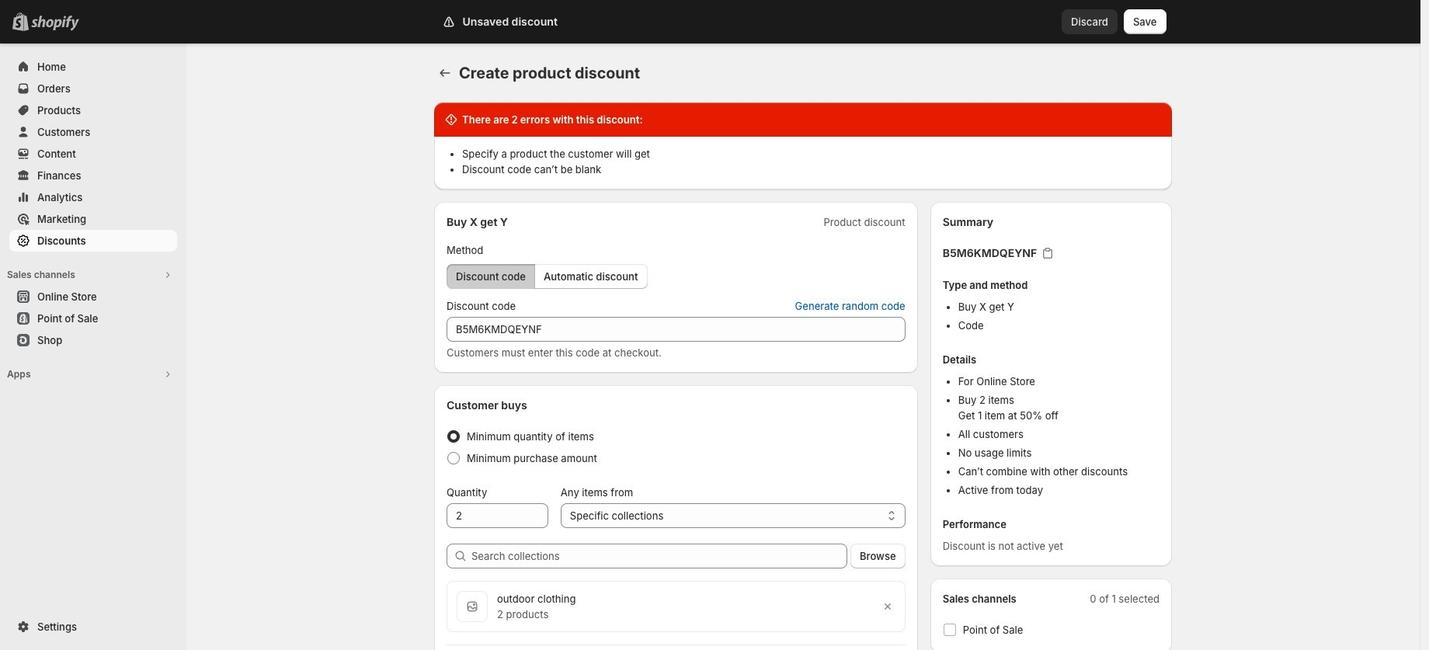 Task type: locate. For each thing, give the bounding box(es) containing it.
None text field
[[447, 317, 905, 342]]

shopify image
[[31, 16, 79, 31]]

None text field
[[447, 503, 548, 528]]



Task type: describe. For each thing, give the bounding box(es) containing it.
Search collections text field
[[471, 544, 847, 569]]



Task type: vqa. For each thing, say whether or not it's contained in the screenshot.
shopify Image
yes



